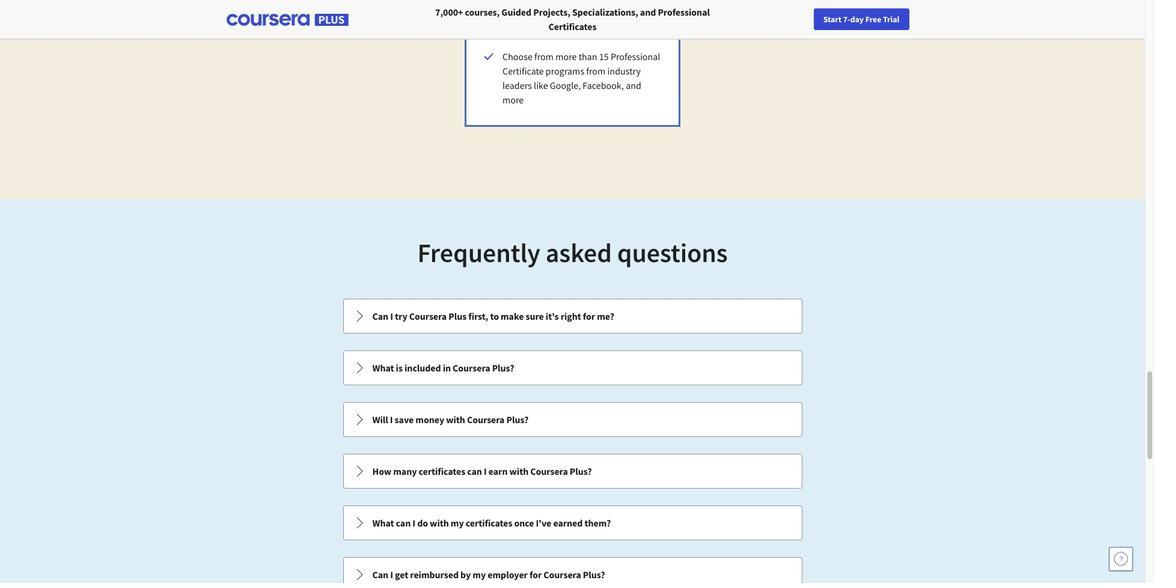 Task type: locate. For each thing, give the bounding box(es) containing it.
more down leaders
[[503, 94, 524, 106]]

from up certificate
[[535, 51, 554, 63]]

i for reimbursed
[[390, 569, 393, 581]]

0 vertical spatial from
[[535, 51, 554, 63]]

1 can from the top
[[373, 310, 389, 322]]

for left me?
[[583, 310, 596, 322]]

certificates left once
[[466, 517, 513, 529]]

for right employer
[[530, 569, 542, 581]]

with
[[446, 414, 465, 426], [510, 466, 529, 478], [430, 517, 449, 529]]

with right money
[[446, 414, 465, 426]]

1 vertical spatial professional
[[611, 51, 661, 63]]

can inside "dropdown button"
[[373, 569, 389, 581]]

than
[[579, 51, 598, 63]]

asked
[[546, 236, 612, 269]]

0 vertical spatial professional
[[658, 6, 710, 18]]

certificates
[[549, 20, 597, 32]]

what can i do with my certificates once i've earned them? button
[[344, 506, 802, 540]]

day
[[851, 14, 864, 25]]

to
[[490, 310, 499, 322]]

what can i do with my certificates once i've earned them?
[[373, 517, 611, 529]]

certificates inside what can i do with my certificates once i've earned them? dropdown button
[[466, 517, 513, 529]]

more
[[556, 51, 577, 63], [503, 94, 524, 106]]

coursera right earn
[[531, 466, 568, 478]]

certificates right many
[[419, 466, 466, 478]]

i for money
[[390, 414, 393, 426]]

coursera right try
[[409, 310, 447, 322]]

choose
[[503, 51, 533, 63]]

plus
[[449, 310, 467, 322]]

0 horizontal spatial more
[[503, 94, 524, 106]]

1 vertical spatial can
[[373, 569, 389, 581]]

can left do
[[396, 517, 411, 529]]

more up programs on the top
[[556, 51, 577, 63]]

15
[[600, 51, 609, 63]]

can inside dropdown button
[[467, 466, 482, 478]]

can left try
[[373, 310, 389, 322]]

0 horizontal spatial from
[[535, 51, 554, 63]]

1 vertical spatial certificates
[[466, 517, 513, 529]]

1 horizontal spatial more
[[556, 51, 577, 63]]

coursera right the in
[[453, 362, 491, 374]]

can
[[467, 466, 482, 478], [396, 517, 411, 529]]

1 vertical spatial for
[[530, 569, 542, 581]]

1 horizontal spatial can
[[467, 466, 482, 478]]

many
[[394, 466, 417, 478]]

what left is
[[373, 362, 394, 374]]

can left earn
[[467, 466, 482, 478]]

plus? down them?
[[583, 569, 605, 581]]

what left do
[[373, 517, 394, 529]]

professional
[[658, 6, 710, 18], [611, 51, 661, 63]]

0 vertical spatial my
[[451, 517, 464, 529]]

make
[[501, 310, 524, 322]]

my right do
[[451, 517, 464, 529]]

list
[[342, 298, 804, 583]]

i inside 'dropdown button'
[[390, 310, 393, 322]]

professional inside the choose from more than 15 professional certificate programs from industry leaders like google, facebook, and more
[[611, 51, 661, 63]]

0 vertical spatial and
[[640, 6, 656, 18]]

2 what from the top
[[373, 517, 394, 529]]

i inside "dropdown button"
[[390, 569, 393, 581]]

free
[[866, 14, 882, 25]]

earn
[[489, 466, 508, 478]]

professional inside 7,000+ courses, guided projects, specializations, and professional certificates
[[658, 6, 710, 18]]

1 horizontal spatial my
[[473, 569, 486, 581]]

plus? inside dropdown button
[[507, 414, 529, 426]]

from up facebook, at the top right of page
[[587, 65, 606, 77]]

plus?
[[492, 362, 515, 374], [507, 414, 529, 426], [570, 466, 592, 478], [583, 569, 605, 581]]

i left the get on the bottom of page
[[390, 569, 393, 581]]

help center image
[[1115, 552, 1129, 567]]

what is included in coursera plus? button
[[344, 351, 802, 385]]

i left earn
[[484, 466, 487, 478]]

with right do
[[430, 517, 449, 529]]

courses,
[[465, 6, 500, 18]]

save
[[395, 414, 414, 426]]

2 vertical spatial with
[[430, 517, 449, 529]]

with for certificates
[[430, 517, 449, 529]]

my inside dropdown button
[[451, 517, 464, 529]]

earned
[[554, 517, 583, 529]]

my
[[451, 517, 464, 529], [473, 569, 486, 581]]

7,000+
[[435, 6, 463, 18]]

new
[[889, 14, 905, 25]]

for
[[583, 310, 596, 322], [530, 569, 542, 581]]

1 vertical spatial with
[[510, 466, 529, 478]]

certificates
[[419, 466, 466, 478], [466, 517, 513, 529]]

from
[[535, 51, 554, 63], [587, 65, 606, 77]]

how many certificates can i earn with coursera plus?
[[373, 466, 592, 478]]

plus? up earn
[[507, 414, 529, 426]]

1 vertical spatial what
[[373, 517, 394, 529]]

and down industry
[[626, 79, 642, 91]]

1 vertical spatial and
[[626, 79, 642, 91]]

1 vertical spatial can
[[396, 517, 411, 529]]

for inside 'dropdown button'
[[583, 310, 596, 322]]

projects,
[[534, 6, 571, 18]]

my inside "dropdown button"
[[473, 569, 486, 581]]

coursera down earned
[[544, 569, 581, 581]]

coursera up how many certificates can i earn with coursera plus?
[[467, 414, 505, 426]]

7-
[[844, 14, 851, 25]]

2 can from the top
[[373, 569, 389, 581]]

0 vertical spatial with
[[446, 414, 465, 426]]

what
[[373, 362, 394, 374], [373, 517, 394, 529]]

sure
[[526, 310, 544, 322]]

None search field
[[165, 8, 454, 32]]

can left the get on the bottom of page
[[373, 569, 389, 581]]

0 vertical spatial can
[[467, 466, 482, 478]]

1 vertical spatial my
[[473, 569, 486, 581]]

can inside 'dropdown button'
[[373, 310, 389, 322]]

and
[[640, 6, 656, 18], [626, 79, 642, 91]]

0 vertical spatial for
[[583, 310, 596, 322]]

start
[[824, 14, 842, 25]]

do
[[417, 517, 428, 529]]

1 vertical spatial from
[[587, 65, 606, 77]]

my right by
[[473, 569, 486, 581]]

coursera
[[409, 310, 447, 322], [453, 362, 491, 374], [467, 414, 505, 426], [531, 466, 568, 478], [544, 569, 581, 581]]

0 vertical spatial certificates
[[419, 466, 466, 478]]

can
[[373, 310, 389, 322], [373, 569, 389, 581]]

questions
[[618, 236, 728, 269]]

me?
[[597, 310, 615, 322]]

what for what is included in coursera plus?
[[373, 362, 394, 374]]

it's
[[546, 310, 559, 322]]

0 vertical spatial can
[[373, 310, 389, 322]]

i left try
[[390, 310, 393, 322]]

i've
[[536, 517, 552, 529]]

by
[[461, 569, 471, 581]]

0 horizontal spatial for
[[530, 569, 542, 581]]

what inside dropdown button
[[373, 517, 394, 529]]

i right will
[[390, 414, 393, 426]]

get
[[395, 569, 409, 581]]

1 horizontal spatial from
[[587, 65, 606, 77]]

will i save money with coursera plus? button
[[344, 403, 802, 437]]

my for certificates
[[451, 517, 464, 529]]

0 vertical spatial what
[[373, 362, 394, 374]]

and inside the choose from more than 15 professional certificate programs from industry leaders like google, facebook, and more
[[626, 79, 642, 91]]

1 horizontal spatial for
[[583, 310, 596, 322]]

1 what from the top
[[373, 362, 394, 374]]

what inside dropdown button
[[373, 362, 394, 374]]

how
[[373, 466, 392, 478]]

them?
[[585, 517, 611, 529]]

0 horizontal spatial my
[[451, 517, 464, 529]]

employer
[[488, 569, 528, 581]]

start 7-day free trial
[[824, 14, 900, 25]]

can for can i try coursera plus first, to make sure it's right for me?
[[373, 310, 389, 322]]

specializations,
[[573, 6, 639, 18]]

frequently asked questions
[[418, 236, 728, 269]]

and right specializations,
[[640, 6, 656, 18]]

i
[[390, 310, 393, 322], [390, 414, 393, 426], [484, 466, 487, 478], [413, 517, 416, 529], [390, 569, 393, 581]]

i left do
[[413, 517, 416, 529]]

with right earn
[[510, 466, 529, 478]]

find your new career link
[[848, 12, 936, 27]]

0 horizontal spatial can
[[396, 517, 411, 529]]



Task type: vqa. For each thing, say whether or not it's contained in the screenshot.
Can I get reimbursed by my employer for Coursera Plus?'s the Can
yes



Task type: describe. For each thing, give the bounding box(es) containing it.
my for employer
[[473, 569, 486, 581]]

with for plus?
[[446, 414, 465, 426]]

can i try coursera plus first, to make sure it's right for me? button
[[344, 300, 802, 333]]

can i try coursera plus first, to make sure it's right for me?
[[373, 310, 615, 322]]

0 vertical spatial more
[[556, 51, 577, 63]]

find
[[854, 14, 870, 25]]

coursera inside "dropdown button"
[[544, 569, 581, 581]]

once
[[515, 517, 534, 529]]

trial
[[884, 14, 900, 25]]

facebook,
[[583, 79, 624, 91]]

can inside dropdown button
[[396, 517, 411, 529]]

right
[[561, 310, 581, 322]]

guided
[[502, 6, 532, 18]]

plus? down will i save money with coursera plus? dropdown button
[[570, 466, 592, 478]]

coursera plus image
[[226, 14, 349, 26]]

for inside "dropdown button"
[[530, 569, 542, 581]]

and inside 7,000+ courses, guided projects, specializations, and professional certificates
[[640, 6, 656, 18]]

included
[[405, 362, 441, 374]]

will i save money with coursera plus?
[[373, 414, 529, 426]]

money
[[416, 414, 445, 426]]

coursera inside dropdown button
[[467, 414, 505, 426]]

industry
[[608, 65, 641, 77]]

with inside dropdown button
[[510, 466, 529, 478]]

how many certificates can i earn with coursera plus? button
[[344, 455, 802, 488]]

programs
[[546, 65, 585, 77]]

will
[[373, 414, 388, 426]]

can i get reimbursed by my employer for coursera plus? button
[[344, 558, 802, 583]]

plus? down to
[[492, 362, 515, 374]]

reimbursed
[[410, 569, 459, 581]]

can for can i get reimbursed by my employer for coursera plus?
[[373, 569, 389, 581]]

can i get reimbursed by my employer for coursera plus?
[[373, 569, 605, 581]]

frequently
[[418, 236, 541, 269]]

like
[[534, 79, 548, 91]]

leaders
[[503, 79, 532, 91]]

choose from more than 15 professional certificate programs from industry leaders like google, facebook, and more
[[503, 51, 661, 106]]

first,
[[469, 310, 489, 322]]

1 vertical spatial more
[[503, 94, 524, 106]]

what for what can i do with my certificates once i've earned them?
[[373, 517, 394, 529]]

i inside dropdown button
[[484, 466, 487, 478]]

find your new career
[[854, 14, 930, 25]]

try
[[395, 310, 408, 322]]

start 7-day free trial button
[[814, 8, 910, 30]]

google,
[[550, 79, 581, 91]]

i for coursera
[[390, 310, 393, 322]]

list containing can i try coursera plus first, to make sure it's right for me?
[[342, 298, 804, 583]]

certificate
[[503, 65, 544, 77]]

certificates inside the how many certificates can i earn with coursera plus? dropdown button
[[419, 466, 466, 478]]

career
[[907, 14, 930, 25]]

coursera inside 'dropdown button'
[[409, 310, 447, 322]]

is
[[396, 362, 403, 374]]

7,000+ courses, guided projects, specializations, and professional certificates
[[435, 6, 710, 32]]

your
[[872, 14, 888, 25]]

in
[[443, 362, 451, 374]]

what is included in coursera plus?
[[373, 362, 515, 374]]

plus? inside "dropdown button"
[[583, 569, 605, 581]]



